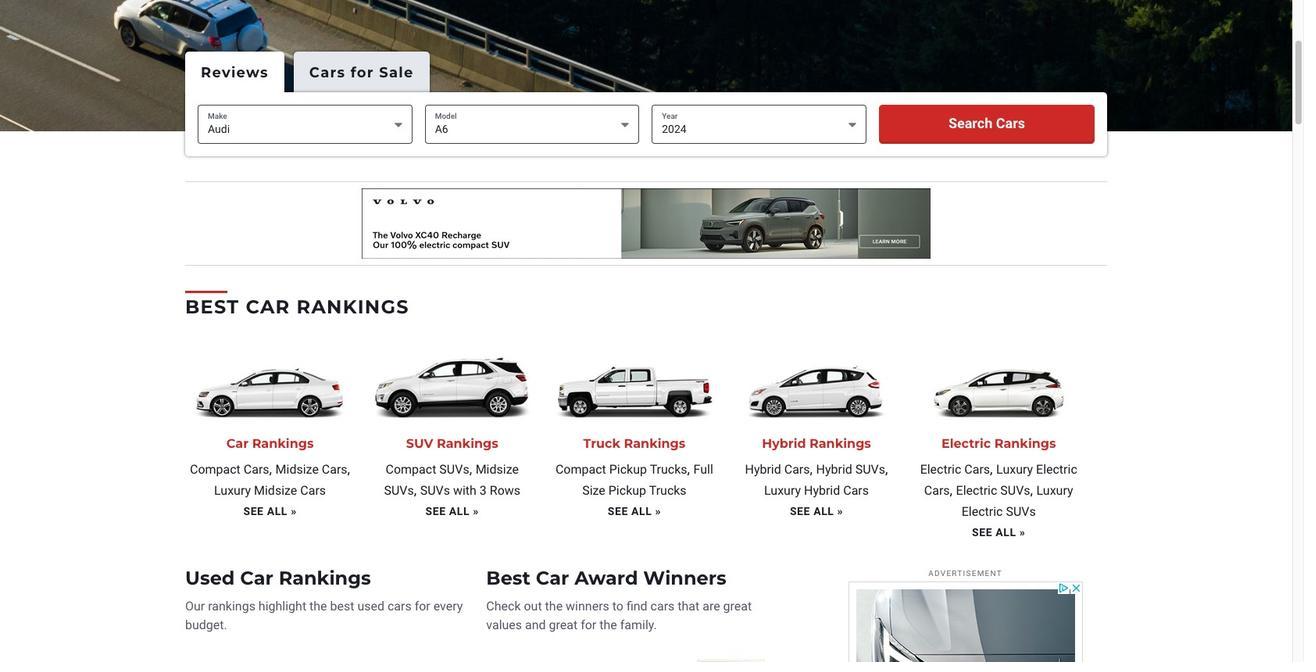 Task type: locate. For each thing, give the bounding box(es) containing it.
cars right used at the left
[[388, 599, 412, 613]]

see all » down the full size pickup trucks link
[[608, 505, 661, 518]]

electric up electric suvs
[[921, 462, 962, 477]]

0 horizontal spatial best
[[185, 295, 239, 318]]

see down compact pickup trucks
[[608, 505, 628, 518]]

midsize inside midsize suvs
[[476, 462, 519, 477]]

the inside "our rankings highlight the best used cars for every budget."
[[310, 599, 327, 613]]

great right and
[[549, 617, 578, 632]]

the right out
[[545, 599, 563, 613]]

electric inside the luxury electric cars
[[1037, 462, 1078, 477]]

pickup down compact pickup trucks
[[609, 483, 646, 498]]

see all » link down with
[[426, 505, 479, 518]]

see all » link for electric cars
[[972, 526, 1026, 539]]

luxury
[[997, 462, 1033, 477], [214, 483, 251, 498], [765, 483, 801, 498], [1037, 483, 1074, 498]]

see all » down luxury electric suvs link
[[972, 526, 1026, 539]]

hybrid rankings link
[[735, 436, 899, 452]]

electric for electric rankings
[[942, 436, 991, 451]]

electric cars
[[921, 462, 990, 477]]

1 horizontal spatial best
[[486, 567, 531, 589]]

0 horizontal spatial cars
[[388, 599, 412, 613]]

electric down electric suvs
[[962, 504, 1003, 519]]

all down luxury electric suvs link
[[996, 526, 1017, 539]]

electric inside 'link'
[[942, 436, 991, 451]]

full
[[694, 462, 714, 477]]

the left best
[[310, 599, 327, 613]]

1 compact from the left
[[190, 462, 241, 477]]

compact pickup trucks link
[[556, 462, 688, 477]]

rankings for compact suvs
[[437, 436, 499, 451]]

the
[[310, 599, 327, 613], [545, 599, 563, 613], [600, 617, 617, 632]]

for inside check out the winners to find cars that are great values and great for the family.
[[581, 617, 597, 632]]

find
[[627, 599, 648, 613]]

for down winners
[[581, 617, 597, 632]]

for left 'every'
[[415, 599, 431, 613]]

2 compact from the left
[[386, 462, 436, 477]]

see all » link down "luxury midsize cars" link
[[243, 505, 297, 518]]

luxury inside compact cars midsize cars luxury midsize cars see all »
[[214, 483, 251, 498]]

1 vertical spatial for
[[415, 599, 431, 613]]

0 vertical spatial great
[[724, 599, 752, 613]]

2 horizontal spatial for
[[581, 617, 597, 632]]

1 horizontal spatial cars
[[651, 599, 675, 613]]

1 vertical spatial trucks
[[649, 483, 687, 498]]

used car rankings
[[185, 567, 371, 589]]

cars
[[388, 599, 412, 613], [651, 599, 675, 613]]

0 horizontal spatial compact
[[190, 462, 241, 477]]

search cars button
[[879, 105, 1095, 144]]

electric suvs
[[956, 483, 1031, 498]]

car rankings link
[[188, 436, 352, 452]]

see all »
[[426, 505, 479, 518], [608, 505, 661, 518], [972, 526, 1026, 539]]

best car rankings
[[185, 295, 409, 318]]

car for best car rankings
[[246, 295, 290, 318]]

our rankings highlight the best used cars for every budget.
[[185, 599, 463, 632]]

compact up size
[[556, 462, 606, 477]]

highlight
[[259, 599, 306, 613]]

compact down suv
[[386, 462, 436, 477]]

» down suvs with 3 rows
[[473, 505, 479, 518]]

midsize cars link
[[276, 462, 348, 477]]

» down luxury electric suvs link
[[1020, 526, 1026, 539]]

cars inside check out the winners to find cars that are great values and great for the family.
[[651, 599, 675, 613]]

rankings
[[297, 295, 409, 318], [252, 436, 314, 451], [437, 436, 499, 451], [624, 436, 686, 451], [810, 436, 871, 451], [995, 436, 1056, 451], [279, 567, 371, 589]]

for
[[351, 64, 374, 81], [415, 599, 431, 613], [581, 617, 597, 632]]

every
[[434, 599, 463, 613]]

see
[[243, 505, 264, 518], [426, 505, 446, 518], [608, 505, 628, 518], [790, 505, 811, 518], [972, 526, 993, 539]]

luxury hybrid cars link
[[765, 483, 869, 498]]

midsize suvs link
[[384, 462, 519, 498]]

suvs
[[440, 462, 470, 477], [856, 462, 886, 477], [384, 483, 414, 498], [420, 483, 450, 498], [1001, 483, 1031, 498], [1006, 504, 1036, 519]]

all inside hybrid cars hybrid suvs luxury hybrid cars see all »
[[814, 505, 834, 518]]

1 vertical spatial great
[[549, 617, 578, 632]]

great right are
[[724, 599, 752, 613]]

1 horizontal spatial compact
[[386, 462, 436, 477]]

3
[[480, 483, 487, 498]]

all for electric cars
[[996, 526, 1017, 539]]

luxury right electric suvs
[[1037, 483, 1074, 498]]

luxury electric suvs
[[962, 483, 1074, 519]]

» for compact suvs
[[473, 505, 479, 518]]

» for compact pickup trucks
[[655, 505, 661, 518]]

advertisement region
[[362, 188, 931, 259], [849, 581, 1083, 662]]

rankings for compact cars
[[252, 436, 314, 451]]

electric up electric cars
[[942, 436, 991, 451]]

electric up luxury electric suvs
[[1037, 462, 1078, 477]]

» down luxury hybrid cars link
[[838, 505, 844, 518]]

1 horizontal spatial the
[[545, 599, 563, 613]]

for inside button
[[351, 64, 374, 81]]

best car award winners
[[486, 567, 727, 589]]

1 horizontal spatial for
[[415, 599, 431, 613]]

rankings for compact pickup trucks
[[624, 436, 686, 451]]

» down the full size pickup trucks link
[[655, 505, 661, 518]]

» down "luxury midsize cars" link
[[291, 505, 297, 518]]

midsize up rows
[[476, 462, 519, 477]]

see down midsize suvs link
[[426, 505, 446, 518]]

0 horizontal spatial see all »
[[426, 505, 479, 518]]

compact
[[190, 462, 241, 477], [386, 462, 436, 477], [556, 462, 606, 477]]

for left 'sale'
[[351, 64, 374, 81]]

luxury down compact cars link
[[214, 483, 251, 498]]

2 horizontal spatial compact
[[556, 462, 606, 477]]

see all » for suvs
[[426, 505, 479, 518]]

0 vertical spatial advertisement region
[[362, 188, 931, 259]]

1 horizontal spatial see all »
[[608, 505, 661, 518]]

for inside "our rankings highlight the best used cars for every budget."
[[415, 599, 431, 613]]

2 cars from the left
[[651, 599, 675, 613]]

0 vertical spatial for
[[351, 64, 374, 81]]

luxury inside hybrid cars hybrid suvs luxury hybrid cars see all »
[[765, 483, 801, 498]]

trucks left full
[[650, 462, 688, 477]]

full size pickup trucks
[[582, 462, 714, 498]]

0 horizontal spatial the
[[310, 599, 327, 613]]

see inside compact cars midsize cars luxury midsize cars see all »
[[243, 505, 264, 518]]

0 vertical spatial best
[[185, 295, 239, 318]]

2 vertical spatial for
[[581, 617, 597, 632]]

electric rankings
[[942, 436, 1056, 451]]

see inside hybrid cars hybrid suvs luxury hybrid cars see all »
[[790, 505, 811, 518]]

»
[[291, 505, 297, 518], [473, 505, 479, 518], [655, 505, 661, 518], [838, 505, 844, 518], [1020, 526, 1026, 539]]

cars inside "our rankings highlight the best used cars for every budget."
[[388, 599, 412, 613]]

luxury down hybrid cars link at the bottom
[[765, 483, 801, 498]]

family.
[[620, 617, 657, 632]]

see for electric cars
[[972, 526, 993, 539]]

rankings inside 'link'
[[995, 436, 1056, 451]]

trucks down compact pickup trucks link
[[649, 483, 687, 498]]

compact cars midsize cars luxury midsize cars see all »
[[190, 462, 348, 518]]

2 horizontal spatial see all »
[[972, 526, 1026, 539]]

1 vertical spatial pickup
[[609, 483, 646, 498]]

full size pickup trucks link
[[582, 462, 714, 498]]

suvs with 3 rows link
[[420, 483, 521, 498]]

cars
[[309, 64, 346, 81], [996, 115, 1026, 131], [244, 462, 269, 477], [322, 462, 348, 477], [785, 462, 810, 477], [965, 462, 990, 477], [300, 483, 326, 498], [844, 483, 869, 498], [925, 483, 950, 498]]

pickup
[[609, 462, 647, 477], [609, 483, 646, 498]]

luxury inside luxury electric suvs
[[1037, 483, 1074, 498]]

all for compact pickup trucks
[[632, 505, 652, 518]]

reviews
[[201, 64, 269, 81]]

best for best car award winners
[[486, 567, 531, 589]]

used
[[358, 599, 385, 613]]

cars for rankings
[[388, 599, 412, 613]]

see down luxury hybrid cars link
[[790, 505, 811, 518]]

rankings for hybrid cars
[[810, 436, 871, 451]]

suv
[[406, 436, 433, 451]]

trucks
[[650, 462, 688, 477], [649, 483, 687, 498]]

see down "luxury midsize cars" link
[[243, 505, 264, 518]]

see down "electric suvs" link
[[972, 526, 993, 539]]

all inside compact cars midsize cars luxury midsize cars see all »
[[267, 505, 288, 518]]

0 horizontal spatial for
[[351, 64, 374, 81]]

sale
[[379, 64, 414, 81]]

all down luxury hybrid cars link
[[814, 505, 834, 518]]

electric rankings link
[[917, 436, 1081, 452]]

hybrid
[[762, 436, 806, 451], [745, 462, 781, 477], [816, 462, 853, 477], [804, 483, 841, 498]]

electric
[[942, 436, 991, 451], [921, 462, 962, 477], [1037, 462, 1078, 477], [956, 483, 998, 498], [962, 504, 1003, 519]]

electric for electric cars
[[921, 462, 962, 477]]

our
[[185, 599, 205, 613]]

all
[[267, 505, 288, 518], [449, 505, 470, 518], [632, 505, 652, 518], [814, 505, 834, 518], [996, 526, 1017, 539]]

compact suvs link
[[386, 462, 470, 477]]

suvs inside hybrid cars hybrid suvs luxury hybrid cars see all »
[[856, 462, 886, 477]]

1 horizontal spatial great
[[724, 599, 752, 613]]

best
[[185, 295, 239, 318], [486, 567, 531, 589]]

1 cars from the left
[[388, 599, 412, 613]]

car for best car award winners
[[536, 567, 569, 589]]

3 compact from the left
[[556, 462, 606, 477]]

suvs inside luxury electric suvs
[[1006, 504, 1036, 519]]

hybrid suvs link
[[816, 462, 886, 477]]

» for electric cars
[[1020, 526, 1026, 539]]

all down the full size pickup trucks link
[[632, 505, 652, 518]]

1 vertical spatial best
[[486, 567, 531, 589]]

the down to at the left
[[600, 617, 617, 632]]

see all » link down luxury hybrid cars link
[[790, 505, 844, 518]]

pickup down the truck rankings link
[[609, 462, 647, 477]]

electric cars link
[[921, 462, 990, 477]]

all down with
[[449, 505, 470, 518]]

see all » link down the full size pickup trucks link
[[608, 505, 661, 518]]

electric down electric cars link
[[956, 483, 998, 498]]

see for compact pickup trucks
[[608, 505, 628, 518]]

midsize suvs
[[384, 462, 519, 498]]

great
[[724, 599, 752, 613], [549, 617, 578, 632]]

compact inside compact cars midsize cars luxury midsize cars see all »
[[190, 462, 241, 477]]

luxury down the electric rankings 'link'
[[997, 462, 1033, 477]]

see all » down with
[[426, 505, 479, 518]]

used
[[185, 567, 235, 589]]

compact for compact suvs
[[386, 462, 436, 477]]

midsize
[[276, 462, 319, 477], [476, 462, 519, 477], [254, 483, 297, 498]]

all down "luxury midsize cars" link
[[267, 505, 288, 518]]

check
[[486, 599, 521, 613]]

compact up "luxury midsize cars" link
[[190, 462, 241, 477]]

car
[[246, 295, 290, 318], [226, 436, 249, 451], [240, 567, 273, 589], [536, 567, 569, 589]]

see all » link
[[243, 505, 297, 518], [426, 505, 479, 518], [608, 505, 661, 518], [790, 505, 844, 518], [972, 526, 1026, 539]]

cars right find
[[651, 599, 675, 613]]

compact pickup trucks
[[556, 462, 688, 477]]

compact for compact pickup trucks
[[556, 462, 606, 477]]

see all » link down luxury electric suvs link
[[972, 526, 1026, 539]]



Task type: describe. For each thing, give the bounding box(es) containing it.
suvs inside midsize suvs
[[384, 483, 414, 498]]

truck rankings
[[583, 436, 686, 451]]

with
[[453, 483, 477, 498]]

compact cars link
[[190, 462, 269, 477]]

advertisement
[[929, 569, 1003, 578]]

0 vertical spatial trucks
[[650, 462, 688, 477]]

compact for compact cars midsize cars luxury midsize cars see all »
[[190, 462, 241, 477]]

trucks inside full size pickup trucks
[[649, 483, 687, 498]]

to
[[613, 599, 624, 613]]

hybrid rankings
[[762, 436, 871, 451]]

see all » for pickup
[[608, 505, 661, 518]]

» inside compact cars midsize cars luxury midsize cars see all »
[[291, 505, 297, 518]]

0 vertical spatial pickup
[[609, 462, 647, 477]]

reviews button
[[185, 51, 284, 93]]

truck
[[583, 436, 621, 451]]

pickup inside full size pickup trucks
[[609, 483, 646, 498]]

suvs with 3 rows
[[420, 483, 521, 498]]

see all » link for compact pickup trucks
[[608, 505, 661, 518]]

award
[[575, 567, 638, 589]]

see all » link for compact suvs
[[426, 505, 479, 518]]

search
[[949, 115, 993, 131]]

winners
[[566, 599, 610, 613]]

cars for award
[[651, 599, 675, 613]]

2 horizontal spatial the
[[600, 617, 617, 632]]

luxury electric cars
[[925, 462, 1078, 498]]

see all » link for compact cars
[[243, 505, 297, 518]]

best for best car rankings
[[185, 295, 239, 318]]

suv rankings link
[[371, 436, 534, 452]]

see all » link for hybrid cars
[[790, 505, 844, 518]]

rankings
[[208, 599, 256, 613]]

search cars
[[949, 115, 1026, 131]]

luxury electric suvs link
[[962, 483, 1074, 519]]

electric for electric suvs
[[956, 483, 998, 498]]

midsize up "luxury midsize cars" link
[[276, 462, 319, 477]]

see for compact suvs
[[426, 505, 446, 518]]

» inside hybrid cars hybrid suvs luxury hybrid cars see all »
[[838, 505, 844, 518]]

rows
[[490, 483, 521, 498]]

size
[[582, 483, 606, 498]]

and
[[525, 617, 546, 632]]

1 vertical spatial advertisement region
[[849, 581, 1083, 662]]

truck rankings link
[[553, 436, 716, 452]]

are
[[703, 599, 720, 613]]

luxury inside the luxury electric cars
[[997, 462, 1033, 477]]

check out the winners to find cars that are great values and great for the family.
[[486, 599, 752, 632]]

that
[[678, 599, 700, 613]]

budget.
[[185, 617, 227, 632]]

suv rankings
[[406, 436, 499, 451]]

car for used car rankings
[[240, 567, 273, 589]]

car rankings
[[226, 436, 314, 451]]

hybrid cars hybrid suvs luxury hybrid cars see all »
[[745, 462, 886, 518]]

all for compact suvs
[[449, 505, 470, 518]]

rankings for electric cars
[[995, 436, 1056, 451]]

electric inside luxury electric suvs
[[962, 504, 1003, 519]]

0 horizontal spatial great
[[549, 617, 578, 632]]

cars for sale button
[[294, 51, 430, 93]]

winners
[[644, 567, 727, 589]]

cars for sale
[[309, 64, 414, 81]]

cars inside the luxury electric cars
[[925, 483, 950, 498]]

electric suvs link
[[956, 483, 1031, 498]]

hybrid cars link
[[745, 462, 810, 477]]

see all » for cars
[[972, 526, 1026, 539]]

luxury electric cars link
[[925, 462, 1078, 498]]

out
[[524, 599, 542, 613]]

best
[[330, 599, 354, 613]]

compact suvs
[[386, 462, 470, 477]]

midsize down midsize cars 'link'
[[254, 483, 297, 498]]

luxury midsize cars link
[[214, 483, 326, 498]]

values
[[486, 617, 522, 632]]



Task type: vqa. For each thing, say whether or not it's contained in the screenshot.
the top Pickup
yes



